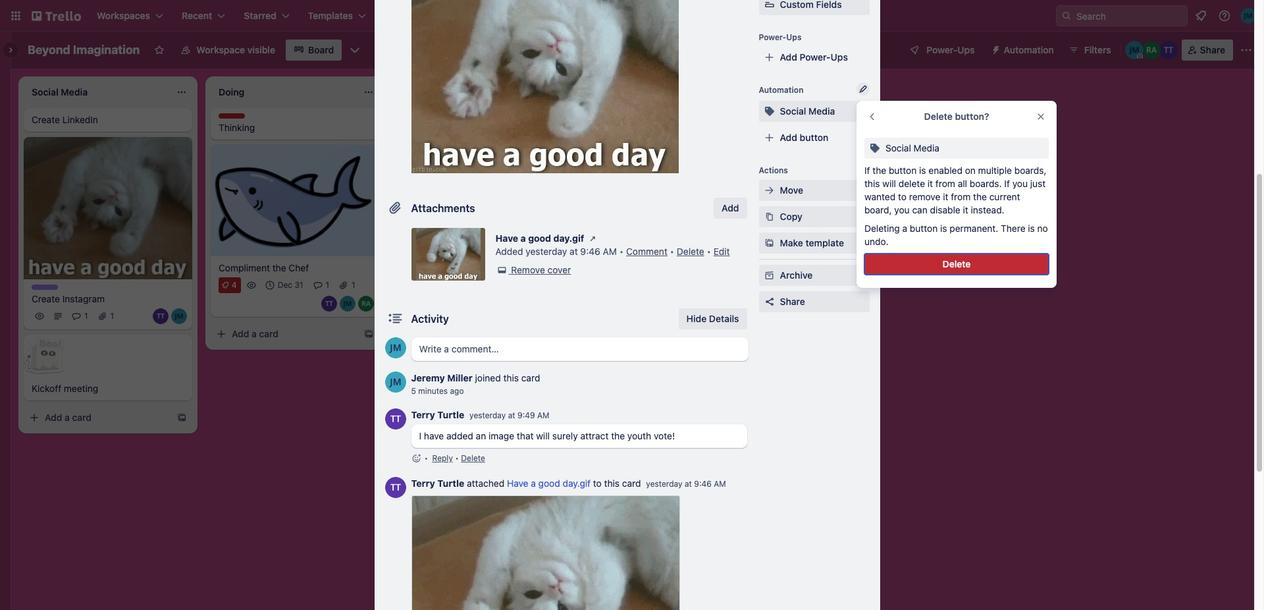 Task type: vqa. For each thing, say whether or not it's contained in the screenshot.
card for the Add a card button to the right
yes



Task type: describe. For each thing, give the bounding box(es) containing it.
archive
[[780, 269, 813, 281]]

1 vertical spatial have
[[507, 478, 529, 489]]

sm image for automation
[[986, 40, 1004, 58]]

delete left button?
[[925, 111, 953, 122]]

is for enabled
[[920, 165, 927, 176]]

show menu image
[[1241, 43, 1254, 57]]

remove cover
[[511, 264, 571, 275]]

reply • delete
[[433, 453, 485, 463]]

sm image for move
[[763, 184, 776, 197]]

terry turtle yesterday at 9:49 am
[[411, 409, 550, 420]]

joined
[[475, 372, 501, 383]]

0 vertical spatial from
[[936, 178, 956, 189]]

social media for sm image below 'return to previous screen' icon
[[886, 142, 940, 154]]

i have added an image that will surely attract the youth vote!
[[419, 430, 675, 441]]

close popover image
[[1036, 111, 1047, 122]]

color: bold red, title: "thoughts" element
[[219, 113, 255, 123]]

miller
[[448, 372, 473, 383]]

actions
[[759, 165, 789, 175]]

the up dec
[[273, 262, 286, 273]]

share for share button to the left
[[780, 296, 806, 307]]

0 vertical spatial at
[[570, 246, 578, 257]]

minutes
[[419, 386, 448, 396]]

create linkedin
[[32, 114, 98, 125]]

0 vertical spatial if
[[865, 165, 871, 176]]

customize views image
[[349, 43, 362, 57]]

1 vertical spatial day.gif
[[563, 478, 591, 489]]

1 vertical spatial good
[[539, 478, 561, 489]]

jeremy miller (jeremymiller198) image right create from template… image on the left of page
[[385, 337, 406, 358]]

0 vertical spatial delete link
[[677, 246, 705, 257]]

kickoff meeting
[[32, 383, 98, 394]]

image
[[489, 430, 515, 441]]

make template link
[[759, 233, 870, 254]]

multiple
[[979, 165, 1013, 176]]

delete button?
[[925, 111, 990, 122]]

1 horizontal spatial if
[[1005, 178, 1011, 189]]

create from template… image for right add a card button
[[551, 120, 561, 130]]

create for create instagram
[[32, 293, 60, 305]]

hide
[[687, 313, 707, 324]]

attached
[[467, 478, 505, 489]]

this inside jeremy miller joined this card 5 minutes ago
[[504, 372, 519, 383]]

sm image down 'return to previous screen' icon
[[869, 142, 882, 155]]

reply link
[[433, 453, 453, 463]]

thoughts
[[219, 113, 255, 123]]

add a card for middle add a card button
[[232, 328, 279, 339]]

have\_a\_good\_day.gif image
[[411, 0, 679, 173]]

move
[[780, 184, 804, 196]]

0 horizontal spatial you
[[895, 204, 910, 215]]

have a good day.gif link
[[507, 478, 591, 489]]

board
[[308, 44, 334, 55]]

boards,
[[1015, 165, 1047, 176]]

deleting a button is permanent. there is no undo.
[[865, 223, 1049, 247]]

added
[[496, 246, 523, 257]]

workspace visible button
[[173, 40, 283, 61]]

social for sm image below 'return to previous screen' icon
[[886, 142, 912, 154]]

1 vertical spatial from
[[952, 191, 971, 202]]

turtle for attached
[[438, 478, 465, 489]]

have a good day.gif
[[496, 233, 585, 244]]

2 horizontal spatial add a card button
[[398, 115, 546, 136]]

dec
[[278, 280, 293, 290]]

beyond
[[28, 43, 70, 57]]

2 horizontal spatial it
[[964, 204, 969, 215]]

the left youth
[[612, 430, 625, 441]]

0 vertical spatial ruby anderson (rubyanderson7) image
[[1143, 41, 1161, 59]]

0 vertical spatial it
[[928, 178, 934, 189]]

instagram
[[62, 293, 105, 305]]

1 horizontal spatial terry turtle (terryturtle) image
[[385, 477, 406, 498]]

create from template… image for leftmost add a card button
[[177, 413, 187, 423]]

deleting
[[865, 223, 900, 234]]

terry for attached
[[411, 478, 435, 489]]

beyond imagination
[[28, 43, 140, 57]]

0 vertical spatial you
[[1013, 178, 1028, 189]]

reply
[[433, 453, 453, 463]]

1 vertical spatial to
[[593, 478, 602, 489]]

0 horizontal spatial ups
[[787, 32, 802, 42]]

media for sm image below 'return to previous screen' icon
[[914, 142, 940, 154]]

yesterday at 9:46 am link
[[647, 479, 727, 489]]

added
[[447, 430, 474, 441]]

youth
[[628, 430, 652, 441]]

a inside deleting a button is permanent. there is no undo.
[[903, 223, 908, 234]]

list
[[659, 85, 672, 96]]

0 horizontal spatial power-
[[759, 32, 787, 42]]

comment link
[[627, 246, 668, 257]]

1 horizontal spatial ups
[[831, 51, 848, 63]]

thoughts thinking
[[219, 113, 255, 133]]

Dec 31 checkbox
[[262, 277, 307, 293]]

archive link
[[759, 265, 870, 286]]

0 horizontal spatial add a card button
[[24, 407, 171, 428]]

0 horizontal spatial ruby anderson (rubyanderson7) image
[[358, 296, 374, 311]]

linkedin
[[62, 114, 98, 125]]

wanted
[[865, 191, 896, 202]]

kickoff meeting link
[[32, 382, 184, 396]]

0 horizontal spatial power-ups
[[759, 32, 802, 42]]

primary element
[[0, 0, 1265, 32]]

am inside terry turtle yesterday at 9:49 am
[[538, 410, 550, 420]]

sm image
[[587, 232, 600, 245]]

button for deleting
[[910, 223, 938, 234]]

another
[[623, 85, 657, 96]]

the up the "wanted"
[[873, 165, 887, 176]]

card for leftmost add a card button
[[72, 412, 92, 423]]

0 horizontal spatial delete link
[[461, 453, 485, 463]]

terry turtle attached have a good day.gif to this card yesterday at 9:46 am
[[411, 478, 727, 489]]

permanent.
[[950, 223, 999, 234]]

0 horizontal spatial share button
[[759, 291, 870, 312]]

added yesterday at 9:46 am
[[496, 246, 617, 257]]

jeremy miller (jeremymiller198) image down search field
[[1126, 41, 1144, 59]]

9:49
[[518, 410, 535, 420]]

create instagram link
[[32, 293, 184, 306]]

boards.
[[970, 178, 1002, 189]]

1 horizontal spatial it
[[944, 191, 949, 202]]

undo.
[[865, 236, 889, 247]]

chef
[[289, 262, 309, 273]]

thinking
[[219, 122, 255, 133]]

remove
[[511, 264, 545, 275]]

workspace
[[197, 44, 245, 55]]

compliment the chef
[[219, 262, 309, 273]]

have
[[424, 430, 444, 441]]

comment
[[627, 246, 668, 257]]

automation button
[[986, 40, 1063, 61]]

filters
[[1085, 44, 1112, 55]]

jeremy miller joined this card 5 minutes ago
[[411, 372, 541, 396]]

jeremy miller (jeremymiller198) image left 5
[[385, 372, 406, 393]]

remove
[[910, 191, 941, 202]]

attachments
[[411, 202, 475, 214]]

card for right add a card button
[[446, 119, 466, 130]]

copy link
[[759, 206, 870, 227]]

at inside terry turtle yesterday at 9:49 am
[[508, 410, 516, 420]]

0 vertical spatial day.gif
[[554, 233, 585, 244]]

the down the boards.
[[974, 191, 988, 202]]

jeremy miller (jeremymiller198) image down compliment the chef link
[[340, 296, 356, 311]]

compliment the chef link
[[219, 261, 372, 275]]

add a card for right add a card button
[[419, 119, 466, 130]]

create for create
[[390, 10, 419, 21]]

0 vertical spatial terry turtle (terryturtle) image
[[1160, 41, 1178, 59]]

create from template… image
[[364, 329, 374, 339]]

enabled
[[929, 165, 963, 176]]

add another list button
[[580, 76, 759, 105]]

add button button
[[759, 127, 870, 148]]

hide details
[[687, 313, 740, 324]]

jeremy
[[411, 372, 445, 383]]

0 horizontal spatial terry turtle (terryturtle) image
[[153, 309, 169, 324]]

board,
[[865, 204, 892, 215]]

ago
[[450, 386, 464, 396]]



Task type: locate. For each thing, give the bounding box(es) containing it.
2 horizontal spatial am
[[714, 479, 727, 489]]

sm image up add button button on the top right of the page
[[763, 105, 776, 118]]

button up 'delete'
[[889, 165, 917, 176]]

ruby anderson (rubyanderson7) image up create from template… image on the left of page
[[358, 296, 374, 311]]

social media for sm image inside social media button
[[780, 105, 836, 117]]

1 horizontal spatial am
[[603, 246, 617, 257]]

2 vertical spatial yesterday
[[647, 479, 683, 489]]

kickoff
[[32, 383, 61, 394]]

this down attract
[[605, 478, 620, 489]]

2 vertical spatial add a card
[[45, 412, 92, 423]]

delete inside button
[[943, 258, 971, 269]]

social media
[[780, 105, 836, 117], [886, 142, 940, 154]]

day.gif down surely at the left of page
[[563, 478, 591, 489]]

share for topmost share button
[[1201, 44, 1226, 55]]

add a card
[[419, 119, 466, 130], [232, 328, 279, 339], [45, 412, 92, 423]]

sm image down added
[[496, 264, 509, 277]]

social up 'delete'
[[886, 142, 912, 154]]

0 notifications image
[[1194, 8, 1210, 24]]

sm image right power-ups button
[[986, 40, 1004, 58]]

terry down add reaction image
[[411, 478, 435, 489]]

turtle up added
[[438, 409, 465, 420]]

vote!
[[654, 430, 675, 441]]

0 vertical spatial add a card
[[419, 119, 466, 130]]

return to previous screen image
[[868, 111, 878, 122]]

0 horizontal spatial to
[[593, 478, 602, 489]]

0 horizontal spatial this
[[504, 372, 519, 383]]

social media up add button at the right top
[[780, 105, 836, 117]]

1 vertical spatial am
[[538, 410, 550, 420]]

share button down 0 notifications icon
[[1182, 40, 1234, 61]]

is
[[920, 165, 927, 176], [941, 223, 948, 234], [1029, 223, 1036, 234]]

it up permanent.
[[964, 204, 969, 215]]

2 turtle from the top
[[438, 478, 465, 489]]

to down attract
[[593, 478, 602, 489]]

button inside button
[[800, 132, 829, 143]]

this up the "wanted"
[[865, 178, 881, 189]]

1 vertical spatial share button
[[759, 291, 870, 312]]

sm image for remove cover
[[496, 264, 509, 277]]

make template
[[780, 237, 845, 248]]

workspace visible
[[197, 44, 275, 55]]

automation up social media button
[[759, 85, 804, 95]]

from down all
[[952, 191, 971, 202]]

1 vertical spatial power-ups
[[927, 44, 975, 55]]

0 horizontal spatial share
[[780, 296, 806, 307]]

create linkedin link
[[32, 113, 184, 126]]

2 vertical spatial terry turtle (terryturtle) image
[[385, 408, 406, 430]]

1 vertical spatial this
[[504, 372, 519, 383]]

1 horizontal spatial this
[[605, 478, 620, 489]]

disable
[[931, 204, 961, 215]]

card inside jeremy miller joined this card 5 minutes ago
[[522, 372, 541, 383]]

dec 31
[[278, 280, 303, 290]]

0 vertical spatial turtle
[[438, 409, 465, 420]]

0 vertical spatial add a card button
[[398, 115, 546, 136]]

share left show menu image
[[1201, 44, 1226, 55]]

is left no
[[1029, 223, 1036, 234]]

0 horizontal spatial social media
[[780, 105, 836, 117]]

0 horizontal spatial am
[[538, 410, 550, 420]]

Write a comment text field
[[411, 337, 749, 361]]

social media inside button
[[780, 105, 836, 117]]

on
[[966, 165, 976, 176]]

sm image inside copy link
[[763, 210, 776, 223]]

1 vertical spatial add a card button
[[211, 323, 358, 344]]

1 horizontal spatial to
[[899, 191, 907, 202]]

create from template… image
[[551, 120, 561, 130], [177, 413, 187, 423]]

1 vertical spatial 9:46
[[695, 479, 712, 489]]

terry turtle (terryturtle) image
[[322, 296, 337, 311], [385, 477, 406, 498]]

0 horizontal spatial social
[[780, 105, 807, 117]]

0 vertical spatial yesterday
[[526, 246, 567, 257]]

create instagram
[[32, 293, 105, 305]]

0 vertical spatial create from template… image
[[551, 120, 561, 130]]

turtle for yesterday
[[438, 409, 465, 420]]

0 vertical spatial 9:46
[[581, 246, 601, 257]]

1 horizontal spatial add a card button
[[211, 323, 358, 344]]

1 vertical spatial social media
[[886, 142, 940, 154]]

media
[[809, 105, 836, 117], [914, 142, 940, 154]]

1 horizontal spatial will
[[883, 178, 897, 189]]

will inside if the button is enabled on multiple boards, this will delete it from all boards. if you just wanted to remove it from the current board, you can disable it instead.
[[883, 178, 897, 189]]

Search field
[[1073, 6, 1188, 26]]

button
[[800, 132, 829, 143], [889, 165, 917, 176], [910, 223, 938, 234]]

social inside button
[[780, 105, 807, 117]]

ups up social media button
[[831, 51, 848, 63]]

terry up i
[[411, 409, 435, 420]]

terry for yesterday
[[411, 409, 435, 420]]

0 vertical spatial media
[[809, 105, 836, 117]]

add
[[780, 51, 798, 63], [603, 85, 621, 96], [419, 119, 436, 130], [780, 132, 798, 143], [722, 202, 740, 213], [232, 328, 249, 339], [45, 412, 62, 423]]

add another list
[[603, 85, 672, 96]]

a
[[439, 119, 444, 130], [903, 223, 908, 234], [521, 233, 526, 244], [252, 328, 257, 339], [65, 412, 70, 423], [531, 478, 536, 489]]

yesterday down vote!
[[647, 479, 683, 489]]

5 minutes ago link
[[411, 386, 464, 396]]

1 horizontal spatial delete link
[[677, 246, 705, 257]]

9:46 inside terry turtle attached have a good day.gif to this card yesterday at 9:46 am
[[695, 479, 712, 489]]

media up enabled
[[914, 142, 940, 154]]

at
[[570, 246, 578, 257], [508, 410, 516, 420], [685, 479, 692, 489]]

template
[[806, 237, 845, 248]]

attract
[[581, 430, 609, 441]]

it up disable
[[944, 191, 949, 202]]

this right joined
[[504, 372, 519, 383]]

0 vertical spatial terry
[[411, 409, 435, 420]]

power-ups button
[[901, 40, 983, 61]]

delete
[[925, 111, 953, 122], [677, 246, 705, 257], [943, 258, 971, 269], [461, 453, 485, 463]]

imagination
[[73, 43, 140, 57]]

yesterday inside terry turtle yesterday at 9:49 am
[[470, 410, 506, 420]]

is for permanent.
[[941, 223, 948, 234]]

media inside social media button
[[809, 105, 836, 117]]

0 vertical spatial automation
[[1004, 44, 1055, 55]]

if up current
[[1005, 178, 1011, 189]]

social media up 'delete'
[[886, 142, 940, 154]]

1 horizontal spatial social media
[[886, 142, 940, 154]]

1 turtle from the top
[[438, 409, 465, 420]]

0 horizontal spatial automation
[[759, 85, 804, 95]]

terry
[[411, 409, 435, 420], [411, 478, 435, 489]]

share down archive
[[780, 296, 806, 307]]

0 horizontal spatial yesterday
[[470, 410, 506, 420]]

1 vertical spatial create from template… image
[[177, 413, 187, 423]]

share button
[[1182, 40, 1234, 61], [759, 291, 870, 312]]

will right that
[[536, 430, 550, 441]]

delete left 'edit' on the top of the page
[[677, 246, 705, 257]]

search image
[[1062, 11, 1073, 21]]

0 vertical spatial share button
[[1182, 40, 1234, 61]]

social up add button at the right top
[[780, 105, 807, 117]]

social media button
[[759, 101, 870, 122]]

delete down deleting a button is permanent. there is no undo.
[[943, 258, 971, 269]]

if the button is enabled on multiple boards, this will delete it from all boards. if you just wanted to remove it from the current board, you can disable it instead.
[[865, 165, 1047, 215]]

can
[[913, 204, 928, 215]]

sm image inside move link
[[763, 184, 776, 197]]

good down i have added an image that will surely attract the youth vote!
[[539, 478, 561, 489]]

sm image inside automation button
[[986, 40, 1004, 58]]

the
[[873, 165, 887, 176], [974, 191, 988, 202], [273, 262, 286, 273], [612, 430, 625, 441]]

if up the "wanted"
[[865, 165, 871, 176]]

social for sm image inside social media button
[[780, 105, 807, 117]]

terry turtle (terryturtle) image
[[1160, 41, 1178, 59], [153, 309, 169, 324], [385, 408, 406, 430]]

instead.
[[971, 204, 1005, 215]]

current
[[990, 191, 1021, 202]]

1 horizontal spatial terry turtle (terryturtle) image
[[385, 408, 406, 430]]

1 horizontal spatial create from template… image
[[551, 120, 561, 130]]

am inside terry turtle attached have a good day.gif to this card yesterday at 9:46 am
[[714, 479, 727, 489]]

0 vertical spatial share
[[1201, 44, 1226, 55]]

details
[[709, 313, 740, 324]]

1 vertical spatial create
[[32, 114, 60, 125]]

jeremy miller (jeremymiller198) image
[[171, 309, 187, 324]]

copy
[[780, 211, 803, 222]]

yesterday up an
[[470, 410, 506, 420]]

jeremy miller (jeremymiller198) image right open information menu image
[[1241, 8, 1257, 24]]

button inside deleting a button is permanent. there is no undo.
[[910, 223, 938, 234]]

visible
[[248, 44, 275, 55]]

button?
[[956, 111, 990, 122]]

ups left automation button
[[958, 44, 975, 55]]

1 vertical spatial share
[[780, 296, 806, 307]]

this for attached
[[605, 478, 620, 489]]

0 horizontal spatial at
[[508, 410, 516, 420]]

2 vertical spatial button
[[910, 223, 938, 234]]

add a card button
[[398, 115, 546, 136], [211, 323, 358, 344], [24, 407, 171, 428]]

button down social media button
[[800, 132, 829, 143]]

1 terry from the top
[[411, 409, 435, 420]]

an
[[476, 430, 486, 441]]

sm image for copy
[[763, 210, 776, 223]]

5
[[411, 386, 416, 396]]

yesterday inside terry turtle attached have a good day.gif to this card yesterday at 9:46 am
[[647, 479, 683, 489]]

2 vertical spatial this
[[605, 478, 620, 489]]

good up added yesterday at 9:46 am
[[529, 233, 552, 244]]

sm image down actions at the top of the page
[[763, 184, 776, 197]]

0 vertical spatial power-ups
[[759, 32, 802, 42]]

is up 'delete'
[[920, 165, 927, 176]]

1 horizontal spatial media
[[914, 142, 940, 154]]

2 horizontal spatial at
[[685, 479, 692, 489]]

sm image left copy
[[763, 210, 776, 223]]

add a card for leftmost add a card button
[[45, 412, 92, 423]]

delete right •
[[461, 453, 485, 463]]

•
[[455, 453, 459, 463]]

sm image inside social media button
[[763, 105, 776, 118]]

media up add button button on the top right of the page
[[809, 105, 836, 117]]

add button
[[714, 198, 747, 219]]

to inside if the button is enabled on multiple boards, this will delete it from all boards. if you just wanted to remove it from the current board, you can disable it instead.
[[899, 191, 907, 202]]

meeting
[[64, 383, 98, 394]]

have right attached
[[507, 478, 529, 489]]

button down can
[[910, 223, 938, 234]]

1 vertical spatial delete link
[[461, 453, 485, 463]]

activity
[[411, 313, 449, 325]]

star or unstar board image
[[154, 45, 165, 55]]

2 vertical spatial it
[[964, 204, 969, 215]]

sm image for make template
[[763, 237, 776, 250]]

compliment
[[219, 262, 270, 273]]

1 vertical spatial at
[[508, 410, 516, 420]]

0 vertical spatial create
[[390, 10, 419, 21]]

0 horizontal spatial media
[[809, 105, 836, 117]]

0 vertical spatial am
[[603, 246, 617, 257]]

2 horizontal spatial power-
[[927, 44, 958, 55]]

2 horizontal spatial this
[[865, 178, 881, 189]]

create inside button
[[390, 10, 419, 21]]

day.gif up added yesterday at 9:46 am
[[554, 233, 585, 244]]

2 vertical spatial create
[[32, 293, 60, 305]]

1 horizontal spatial share button
[[1182, 40, 1234, 61]]

you down "boards,"
[[1013, 178, 1028, 189]]

delete link right •
[[461, 453, 485, 463]]

yesterday
[[526, 246, 567, 257], [470, 410, 506, 420], [647, 479, 683, 489]]

to down 'delete'
[[899, 191, 907, 202]]

0 vertical spatial this
[[865, 178, 881, 189]]

this inside if the button is enabled on multiple boards, this will delete it from all boards. if you just wanted to remove it from the current board, you can disable it instead.
[[865, 178, 881, 189]]

is inside if the button is enabled on multiple boards, this will delete it from all boards. if you just wanted to remove it from the current board, you can disable it instead.
[[920, 165, 927, 176]]

1 vertical spatial terry turtle (terryturtle) image
[[385, 477, 406, 498]]

day.gif
[[554, 233, 585, 244], [563, 478, 591, 489]]

it up remove
[[928, 178, 934, 189]]

at inside terry turtle attached have a good day.gif to this card yesterday at 9:46 am
[[685, 479, 692, 489]]

ups inside button
[[958, 44, 975, 55]]

you left can
[[895, 204, 910, 215]]

to
[[899, 191, 907, 202], [593, 478, 602, 489]]

0 horizontal spatial 9:46
[[581, 246, 601, 257]]

0 vertical spatial social
[[780, 105, 807, 117]]

Board name text field
[[21, 40, 147, 61]]

card for middle add a card button
[[259, 328, 279, 339]]

sm image left make
[[763, 237, 776, 250]]

0 vertical spatial good
[[529, 233, 552, 244]]

remove cover link
[[496, 264, 571, 277]]

0 horizontal spatial will
[[536, 430, 550, 441]]

sm image for archive
[[763, 269, 776, 282]]

filters button
[[1065, 40, 1116, 61]]

delete link left 'edit' on the top of the page
[[677, 246, 705, 257]]

open information menu image
[[1219, 9, 1232, 22]]

0 vertical spatial terry turtle (terryturtle) image
[[322, 296, 337, 311]]

automation left 'filters' button
[[1004, 44, 1055, 55]]

power-ups inside button
[[927, 44, 975, 55]]

1 vertical spatial turtle
[[438, 478, 465, 489]]

add power-ups
[[780, 51, 848, 63]]

power- inside power-ups button
[[927, 44, 958, 55]]

move link
[[759, 180, 870, 201]]

1 horizontal spatial power-ups
[[927, 44, 975, 55]]

media for sm image inside social media button
[[809, 105, 836, 117]]

power-
[[759, 32, 787, 42], [927, 44, 958, 55], [800, 51, 831, 63]]

0 horizontal spatial create from template… image
[[177, 413, 187, 423]]

delete
[[899, 178, 926, 189]]

sm image inside make template link
[[763, 237, 776, 250]]

sm image
[[986, 40, 1004, 58], [763, 105, 776, 118], [869, 142, 882, 155], [763, 184, 776, 197], [763, 210, 776, 223], [763, 237, 776, 250], [496, 264, 509, 277], [763, 269, 776, 282]]

create for create linkedin
[[32, 114, 60, 125]]

delete button
[[865, 254, 1049, 275]]

ruby anderson (rubyanderson7) image down search field
[[1143, 41, 1161, 59]]

surely
[[553, 430, 578, 441]]

button for if
[[889, 165, 917, 176]]

add power-ups link
[[759, 47, 870, 68]]

1 horizontal spatial at
[[570, 246, 578, 257]]

1 vertical spatial media
[[914, 142, 940, 154]]

2 horizontal spatial is
[[1029, 223, 1036, 234]]

power- inside add power-ups link
[[800, 51, 831, 63]]

automation inside button
[[1004, 44, 1055, 55]]

0 vertical spatial will
[[883, 178, 897, 189]]

from
[[936, 178, 956, 189], [952, 191, 971, 202]]

sm image inside archive link
[[763, 269, 776, 282]]

add button
[[780, 132, 829, 143]]

have up added
[[496, 233, 519, 244]]

from down enabled
[[936, 178, 956, 189]]

0 vertical spatial have
[[496, 233, 519, 244]]

31
[[295, 280, 303, 290]]

sm image left archive
[[763, 269, 776, 282]]

4
[[232, 280, 237, 290]]

0 horizontal spatial terry turtle (terryturtle) image
[[322, 296, 337, 311]]

this for button
[[865, 178, 881, 189]]

ruby anderson (rubyanderson7) image
[[1143, 41, 1161, 59], [358, 296, 374, 311]]

1 horizontal spatial share
[[1201, 44, 1226, 55]]

share
[[1201, 44, 1226, 55], [780, 296, 806, 307]]

back to home image
[[32, 5, 81, 26]]

0 horizontal spatial it
[[928, 178, 934, 189]]

is down disable
[[941, 223, 948, 234]]

will up the "wanted"
[[883, 178, 897, 189]]

that
[[517, 430, 534, 441]]

yesterday down have a good day.gif
[[526, 246, 567, 257]]

button inside if the button is enabled on multiple boards, this will delete it from all boards. if you just wanted to remove it from the current board, you can disable it instead.
[[889, 165, 917, 176]]

jeremy miller (jeremymiller198) image
[[1241, 8, 1257, 24], [1126, 41, 1144, 59], [340, 296, 356, 311], [385, 337, 406, 358], [385, 372, 406, 393]]

share button down archive link
[[759, 291, 870, 312]]

color: purple, title: none image
[[32, 285, 58, 290]]

ups up add power-ups
[[787, 32, 802, 42]]

1 vertical spatial button
[[889, 165, 917, 176]]

0 vertical spatial to
[[899, 191, 907, 202]]

1 horizontal spatial ruby anderson (rubyanderson7) image
[[1143, 41, 1161, 59]]

2 terry from the top
[[411, 478, 435, 489]]

turtle down •
[[438, 478, 465, 489]]

add reaction image
[[411, 452, 422, 465]]

create button
[[382, 5, 427, 26]]

edit link
[[714, 246, 730, 257]]

1 horizontal spatial automation
[[1004, 44, 1055, 55]]

2 horizontal spatial terry turtle (terryturtle) image
[[1160, 41, 1178, 59]]

1
[[326, 280, 329, 290], [352, 280, 356, 290], [84, 311, 88, 321], [110, 311, 114, 321]]



